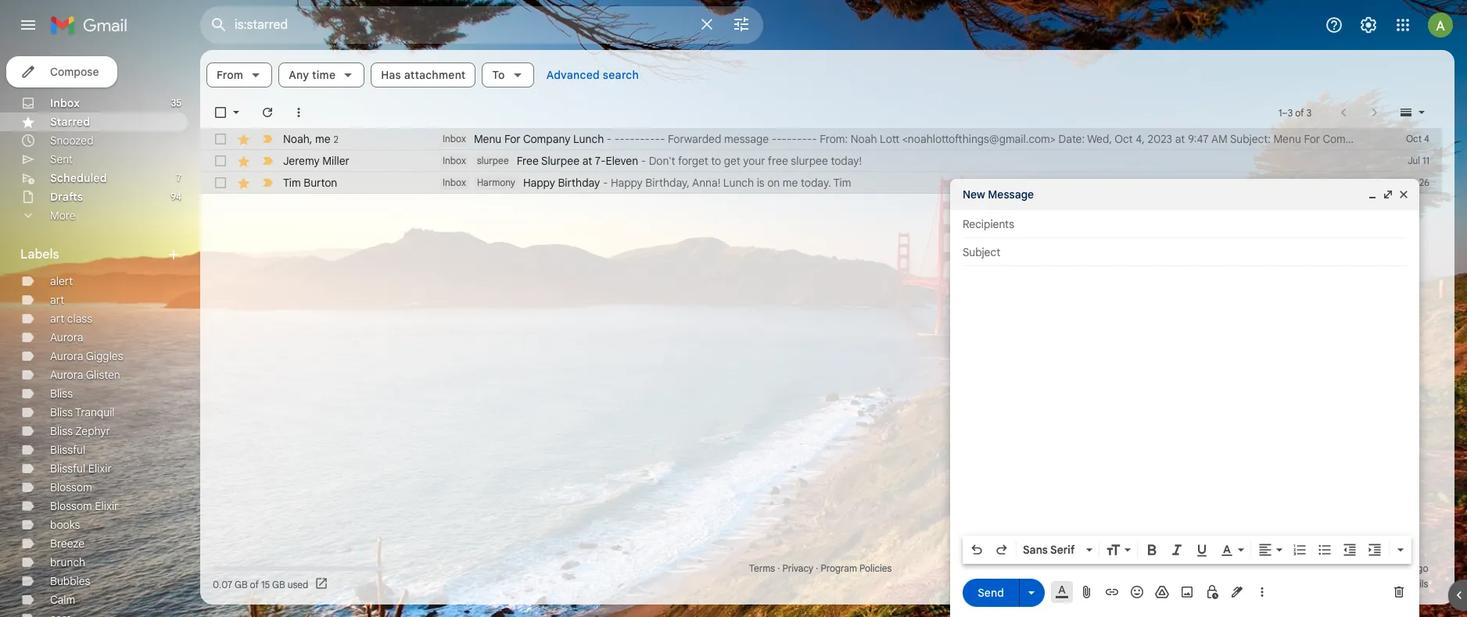 Task type: locate. For each thing, give the bounding box(es) containing it.
3
[[1288, 107, 1293, 119], [1307, 107, 1312, 119]]

terms
[[749, 563, 775, 575]]

aurora for aurora glisten
[[50, 368, 83, 383]]

3 row from the top
[[200, 172, 1442, 194]]

1 horizontal spatial 3
[[1307, 107, 1312, 119]]

elixir up blossom link
[[88, 462, 112, 476]]

insert signature image
[[1230, 585, 1245, 601]]

bubbles link
[[50, 575, 90, 589]]

activity:
[[1330, 563, 1363, 575]]

happy down free
[[523, 176, 555, 190]]

me right ","
[[315, 132, 331, 146]]

slurpee
[[541, 154, 580, 168]]

0 vertical spatial elixir
[[88, 462, 112, 476]]

2 blossom from the top
[[50, 500, 92, 514]]

search mail image
[[205, 11, 233, 39]]

ago
[[1413, 563, 1429, 575]]

oct left 4
[[1406, 133, 1422, 145]]

footer containing terms
[[200, 562, 1442, 593]]

toggle split pane mode image
[[1399, 105, 1414, 120]]

2 row from the top
[[200, 150, 1442, 172]]

account
[[1293, 563, 1327, 575]]

art class
[[50, 312, 92, 326]]

more button
[[0, 207, 188, 225]]

inbox inside labels 'navigation'
[[50, 96, 80, 110]]

of right –
[[1296, 107, 1304, 119]]

slurpee up harmony
[[477, 155, 509, 167]]

blossom down 'blissful elixir' link
[[50, 481, 92, 495]]

last account activity: 31 minutes ago details
[[1272, 563, 1429, 591]]

slurpee up today. at the right of page
[[791, 154, 828, 168]]

0 horizontal spatial for
[[504, 132, 521, 146]]

noah left lott
[[851, 132, 877, 146]]

1 horizontal spatial company
[[1323, 132, 1370, 146]]

1 vertical spatial me
[[783, 176, 798, 190]]

blossom down blossom link
[[50, 500, 92, 514]]

gb right 0.07
[[235, 579, 248, 591]]

bliss for bliss tranquil
[[50, 406, 73, 420]]

bliss down bliss link
[[50, 406, 73, 420]]

terms · privacy · program policies
[[749, 563, 892, 575]]

1 horizontal spatial ·
[[816, 563, 818, 575]]

lunch left to:
[[1373, 132, 1404, 146]]

aurora up bliss link
[[50, 368, 83, 383]]

books link
[[50, 519, 80, 533]]

row down today!
[[200, 172, 1442, 194]]

elixir for blossom elixir
[[95, 500, 118, 514]]

zephyr
[[76, 425, 110, 439]]

bliss tranquil
[[50, 406, 115, 420]]

1 blissful from the top
[[50, 444, 85, 458]]

message
[[988, 188, 1034, 202]]

1 row from the top
[[200, 128, 1467, 150]]

elixir
[[88, 462, 112, 476], [95, 500, 118, 514]]

1 horizontal spatial for
[[1304, 132, 1321, 146]]

to:
[[1406, 132, 1421, 146]]

don't
[[649, 154, 676, 168]]

blissful elixir link
[[50, 462, 112, 476]]

me right on
[[783, 176, 798, 190]]

0 horizontal spatial ·
[[778, 563, 780, 575]]

2 gb from the left
[[272, 579, 285, 591]]

main content
[[200, 50, 1467, 605]]

0 horizontal spatial menu
[[474, 132, 502, 146]]

aurora down 'aurora' link
[[50, 350, 83, 364]]

menu down –
[[1274, 132, 1302, 146]]

0 horizontal spatial tim
[[283, 176, 301, 190]]

2 aurora from the top
[[50, 350, 83, 364]]

more options image
[[1258, 585, 1267, 601]]

3 right –
[[1307, 107, 1312, 119]]

support image
[[1325, 16, 1344, 34]]

company
[[523, 132, 571, 146], [1323, 132, 1370, 146]]

bold ‪(⌘b)‬ image
[[1144, 543, 1160, 559]]

company up "slurpee"
[[523, 132, 571, 146]]

free
[[768, 154, 788, 168]]

blossom link
[[50, 481, 92, 495]]

happy
[[523, 176, 555, 190], [611, 176, 643, 190]]

discard draft ‪(⌘⇧d)‬ image
[[1392, 585, 1407, 601]]

glisten
[[86, 368, 120, 383]]

blissful down bliss zephyr
[[50, 444, 85, 458]]

35
[[171, 97, 181, 109]]

insert emoji ‪(⌘⇧2)‬ image
[[1130, 585, 1145, 601]]

lunch left is
[[723, 176, 754, 190]]

me
[[315, 132, 331, 146], [783, 176, 798, 190]]

2 vertical spatial bliss
[[50, 425, 73, 439]]

sans serif option
[[1020, 543, 1083, 559]]

0 horizontal spatial happy
[[523, 176, 555, 190]]

blissful
[[50, 444, 85, 458], [50, 462, 85, 476]]

attachment
[[404, 68, 466, 82]]

formatting options toolbar
[[963, 537, 1412, 565]]

blossom
[[50, 481, 92, 495], [50, 500, 92, 514]]

row
[[200, 128, 1467, 150], [200, 150, 1442, 172], [200, 172, 1442, 194]]

None checkbox
[[213, 105, 228, 120]]

art down art link
[[50, 312, 64, 326]]

scheduled
[[50, 171, 107, 185]]

labels heading
[[20, 247, 166, 263]]

3 aurora from the top
[[50, 368, 83, 383]]

tim
[[283, 176, 301, 190], [834, 176, 851, 190]]

1 horizontal spatial at
[[1175, 132, 1185, 146]]

at left 9:47
[[1175, 132, 1185, 146]]

bulleted list ‪(⌘⇧8)‬ image
[[1317, 543, 1333, 559]]

indent more ‪(⌘])‬ image
[[1367, 543, 1383, 559]]

gb
[[235, 579, 248, 591], [272, 579, 285, 591]]

free
[[517, 154, 539, 168]]

numbered list ‪(⌘⇧7)‬ image
[[1292, 543, 1308, 559]]

labels
[[20, 247, 59, 263]]

tim down today!
[[834, 176, 851, 190]]

0 vertical spatial of
[[1296, 107, 1304, 119]]

bliss up blissful link
[[50, 425, 73, 439]]

bubbles
[[50, 575, 90, 589]]

terms link
[[749, 563, 775, 575]]

jun 26
[[1402, 177, 1430, 189]]

jul
[[1408, 155, 1421, 167]]

art
[[50, 293, 64, 307], [50, 312, 64, 326]]

blissful for blissful elixir
[[50, 462, 85, 476]]

3 bliss from the top
[[50, 425, 73, 439]]

wed,
[[1087, 132, 1112, 146]]

1 horizontal spatial gb
[[272, 579, 285, 591]]

1 vertical spatial elixir
[[95, 500, 118, 514]]

art down alert
[[50, 293, 64, 307]]

2
[[334, 133, 339, 145]]

today!
[[831, 154, 862, 168]]

from button
[[207, 63, 272, 88]]

miller
[[322, 154, 350, 168]]

1 bliss from the top
[[50, 387, 73, 401]]

toggle confidential mode image
[[1205, 585, 1220, 601]]

0 horizontal spatial 3
[[1288, 107, 1293, 119]]

bliss tranquil link
[[50, 406, 115, 420]]

brunch link
[[50, 556, 85, 570]]

0 horizontal spatial noah
[[283, 132, 310, 146]]

of
[[1296, 107, 1304, 119], [250, 579, 259, 591]]

1 vertical spatial blissful
[[50, 462, 85, 476]]

art for art class
[[50, 312, 64, 326]]

details
[[1400, 579, 1429, 591]]

1 horizontal spatial noah
[[851, 132, 877, 146]]

15
[[261, 579, 270, 591]]

redo ‪(⌘y)‬ image
[[994, 543, 1010, 559]]

sent
[[50, 153, 73, 167]]

0 horizontal spatial oct
[[1115, 132, 1133, 146]]

bliss for bliss zephyr
[[50, 425, 73, 439]]

oct left the 4,
[[1115, 132, 1133, 146]]

0 horizontal spatial gb
[[235, 579, 248, 591]]

for up free
[[504, 132, 521, 146]]

search
[[603, 68, 639, 82]]

· right the terms link at bottom
[[778, 563, 780, 575]]

0 horizontal spatial at
[[582, 154, 592, 168]]

happy down eleven
[[611, 176, 643, 190]]

footer inside main content
[[200, 562, 1442, 593]]

0 horizontal spatial company
[[523, 132, 571, 146]]

from:
[[820, 132, 848, 146]]

1 vertical spatial blossom
[[50, 500, 92, 514]]

company up "minimize" image
[[1323, 132, 1370, 146]]

1 vertical spatial bliss
[[50, 406, 73, 420]]

row containing tim burton
[[200, 172, 1442, 194]]

0 vertical spatial blissful
[[50, 444, 85, 458]]

oct
[[1115, 132, 1133, 146], [1406, 133, 1422, 145]]

compose button
[[6, 56, 118, 88]]

inbox up starred
[[50, 96, 80, 110]]

gb right 15
[[272, 579, 285, 591]]

snoozed
[[50, 134, 94, 148]]

1 horizontal spatial happy
[[611, 176, 643, 190]]

1 vertical spatial art
[[50, 312, 64, 326]]

undo ‪(⌘z)‬ image
[[969, 543, 985, 559]]

0.07
[[213, 579, 233, 591]]

1 horizontal spatial oct
[[1406, 133, 1422, 145]]

3 right 1
[[1288, 107, 1293, 119]]

bliss up bliss tranquil 'link'
[[50, 387, 73, 401]]

1 horizontal spatial tim
[[834, 176, 851, 190]]

bliss for bliss link
[[50, 387, 73, 401]]

any
[[289, 68, 309, 82]]

2 company from the left
[[1323, 132, 1370, 146]]

inbox inside inbox menu for company lunch - ---------- forwarded message --------- from: noah lott <noahlottofthings@gmail.com> date: wed, oct 4, 2023 at 9:47 am subject: menu for company lunch to: anna med
[[443, 133, 466, 145]]

calm link
[[50, 594, 75, 608]]

sans
[[1023, 544, 1048, 558]]

art for art link
[[50, 293, 64, 307]]

1 horizontal spatial slurpee
[[791, 154, 828, 168]]

0 vertical spatial art
[[50, 293, 64, 307]]

0 vertical spatial aurora
[[50, 331, 83, 345]]

insert files using drive image
[[1155, 585, 1170, 601]]

noah up jeremy
[[283, 132, 310, 146]]

1 aurora from the top
[[50, 331, 83, 345]]

bliss zephyr link
[[50, 425, 110, 439]]

main content containing from
[[200, 50, 1467, 605]]

1 for from the left
[[504, 132, 521, 146]]

2 vertical spatial aurora
[[50, 368, 83, 383]]

1 – 3 of 3
[[1279, 107, 1312, 119]]

2 happy from the left
[[611, 176, 643, 190]]

row up today!
[[200, 128, 1467, 150]]

· right privacy
[[816, 563, 818, 575]]

minimize image
[[1367, 189, 1379, 201]]

1 gb from the left
[[235, 579, 248, 591]]

inbox down attachment
[[443, 133, 466, 145]]

1 blossom from the top
[[50, 481, 92, 495]]

serif
[[1051, 544, 1075, 558]]

lunch up 7-
[[573, 132, 604, 146]]

from
[[217, 68, 243, 82]]

tim down jeremy
[[283, 176, 301, 190]]

main menu image
[[19, 16, 38, 34]]

None checkbox
[[213, 131, 228, 147], [213, 153, 228, 169], [213, 175, 228, 191], [213, 131, 228, 147], [213, 153, 228, 169], [213, 175, 228, 191]]

0 vertical spatial bliss
[[50, 387, 73, 401]]

0 horizontal spatial me
[[315, 132, 331, 146]]

policies
[[860, 563, 892, 575]]

2 bliss from the top
[[50, 406, 73, 420]]

menu up harmony
[[474, 132, 502, 146]]

starred
[[50, 115, 90, 129]]

elixir down blissful elixir
[[95, 500, 118, 514]]

1 vertical spatial at
[[582, 154, 592, 168]]

2 blissful from the top
[[50, 462, 85, 476]]

None search field
[[200, 6, 763, 44]]

1 happy from the left
[[523, 176, 555, 190]]

row up today. at the right of page
[[200, 150, 1442, 172]]

aurora down art class link
[[50, 331, 83, 345]]

blossom for blossom link
[[50, 481, 92, 495]]

inbox left harmony
[[443, 177, 466, 189]]

noah , me 2
[[283, 132, 339, 146]]

row containing jeremy miller
[[200, 150, 1442, 172]]

for down 1 – 3 of 3
[[1304, 132, 1321, 146]]

has attachment
[[381, 68, 466, 82]]

footer
[[200, 562, 1442, 593]]

program
[[821, 563, 857, 575]]

1 horizontal spatial menu
[[1274, 132, 1302, 146]]

last
[[1272, 563, 1290, 575]]

brunch
[[50, 556, 85, 570]]

1 art from the top
[[50, 293, 64, 307]]

2 art from the top
[[50, 312, 64, 326]]

of left 15
[[250, 579, 259, 591]]

at left 7-
[[582, 154, 592, 168]]

1 vertical spatial of
[[250, 579, 259, 591]]

bliss
[[50, 387, 73, 401], [50, 406, 73, 420], [50, 425, 73, 439]]

1 vertical spatial aurora
[[50, 350, 83, 364]]

blissful down blissful link
[[50, 462, 85, 476]]

0 vertical spatial me
[[315, 132, 331, 146]]

0 vertical spatial blossom
[[50, 481, 92, 495]]

aurora for 'aurora' link
[[50, 331, 83, 345]]

am
[[1212, 132, 1228, 146]]

send button
[[963, 579, 1019, 607]]

insert link ‪(⌘k)‬ image
[[1105, 585, 1120, 601]]



Task type: vqa. For each thing, say whether or not it's contained in the screenshot.
Miller
yes



Task type: describe. For each thing, give the bounding box(es) containing it.
indent less ‪(⌘[)‬ image
[[1342, 543, 1358, 559]]

used
[[288, 579, 308, 591]]

attach files image
[[1079, 585, 1095, 601]]

26
[[1420, 177, 1430, 189]]

art class link
[[50, 312, 92, 326]]

scheduled link
[[50, 171, 107, 185]]

subject:
[[1230, 132, 1271, 146]]

starred link
[[50, 115, 90, 129]]

Subject field
[[963, 245, 1407, 260]]

advanced search button
[[540, 61, 645, 89]]

clear search image
[[692, 9, 723, 40]]

blissful for blissful link
[[50, 444, 85, 458]]

follow link to manage storage image
[[315, 577, 330, 593]]

more formatting options image
[[1393, 543, 1409, 559]]

more image
[[291, 105, 307, 120]]

to
[[711, 154, 721, 168]]

drafts
[[50, 190, 83, 204]]

refresh image
[[260, 105, 275, 120]]

get
[[724, 154, 741, 168]]

privacy link
[[783, 563, 814, 575]]

birthday,
[[646, 176, 690, 190]]

any time button
[[279, 63, 365, 88]]

art link
[[50, 293, 64, 307]]

1 horizontal spatial of
[[1296, 107, 1304, 119]]

aurora glisten
[[50, 368, 120, 383]]

1 horizontal spatial me
[[783, 176, 798, 190]]

1 tim from the left
[[283, 176, 301, 190]]

4,
[[1136, 132, 1145, 146]]

has attachment button
[[371, 63, 476, 88]]

0 vertical spatial at
[[1175, 132, 1185, 146]]

sans serif
[[1023, 544, 1075, 558]]

close image
[[1398, 189, 1410, 201]]

94
[[171, 191, 181, 203]]

row containing noah
[[200, 128, 1467, 150]]

compose
[[50, 65, 99, 79]]

7-
[[595, 154, 606, 168]]

Search mail text field
[[235, 17, 688, 33]]

anna
[[1423, 132, 1449, 146]]

new
[[963, 188, 985, 202]]

advanced
[[547, 68, 600, 82]]

blissful elixir
[[50, 462, 112, 476]]

message
[[724, 132, 769, 146]]

jul 11
[[1408, 155, 1430, 167]]

advanced search
[[547, 68, 639, 82]]

has
[[381, 68, 401, 82]]

your
[[743, 154, 765, 168]]

harmony
[[477, 177, 516, 189]]

tim burton
[[283, 176, 337, 190]]

date:
[[1059, 132, 1085, 146]]

11
[[1423, 155, 1430, 167]]

minutes
[[1376, 563, 1410, 575]]

settings image
[[1360, 16, 1378, 34]]

Message Body text field
[[963, 275, 1407, 532]]

blossom elixir
[[50, 500, 118, 514]]

italic ‪(⌘i)‬ image
[[1169, 543, 1185, 559]]

pop out image
[[1382, 189, 1395, 201]]

labels navigation
[[0, 50, 200, 618]]

jun
[[1402, 177, 1417, 189]]

sent link
[[50, 153, 73, 167]]

blossom for blossom elixir
[[50, 500, 92, 514]]

aurora for aurora giggles
[[50, 350, 83, 364]]

details link
[[1400, 579, 1429, 591]]

oct 4
[[1406, 133, 1430, 145]]

2 · from the left
[[816, 563, 818, 575]]

to button
[[482, 63, 534, 88]]

alert
[[50, 275, 73, 289]]

2 3 from the left
[[1307, 107, 1312, 119]]

0 horizontal spatial of
[[250, 579, 259, 591]]

send
[[978, 586, 1004, 600]]

aurora link
[[50, 331, 83, 345]]

inbox left free
[[443, 155, 466, 167]]

anna!
[[692, 176, 721, 190]]

2 menu from the left
[[1274, 132, 1302, 146]]

burton
[[304, 176, 337, 190]]

elixir for blissful elixir
[[88, 462, 112, 476]]

9:47
[[1188, 132, 1209, 146]]

2 tim from the left
[[834, 176, 851, 190]]

1 3 from the left
[[1288, 107, 1293, 119]]

snoozed link
[[50, 134, 94, 148]]

free slurpee at 7-eleven - don't forget to get your free slurpee today!
[[517, 154, 862, 168]]

,
[[310, 132, 312, 146]]

bliss link
[[50, 387, 73, 401]]

forget
[[678, 154, 708, 168]]

lott
[[880, 132, 900, 146]]

1 horizontal spatial lunch
[[723, 176, 754, 190]]

0 horizontal spatial slurpee
[[477, 155, 509, 167]]

inbox link
[[50, 96, 80, 110]]

1 · from the left
[[778, 563, 780, 575]]

blossom elixir link
[[50, 500, 118, 514]]

–
[[1282, 107, 1288, 119]]

0 horizontal spatial lunch
[[573, 132, 604, 146]]

happy birthday - happy birthday, anna! lunch is on me today. tim
[[523, 176, 851, 190]]

new message dialog
[[950, 179, 1420, 618]]

books
[[50, 519, 80, 533]]

advanced search options image
[[726, 9, 757, 40]]

alert link
[[50, 275, 73, 289]]

class
[[67, 312, 92, 326]]

gmail image
[[50, 9, 135, 41]]

on
[[768, 176, 780, 190]]

med
[[1452, 132, 1467, 146]]

4
[[1424, 133, 1430, 145]]

0.07 gb of 15 gb used
[[213, 579, 308, 591]]

is
[[757, 176, 765, 190]]

underline ‪(⌘u)‬ image
[[1194, 544, 1210, 559]]

insert photo image
[[1180, 585, 1195, 601]]

drafts link
[[50, 190, 83, 204]]

7
[[177, 172, 181, 184]]

1 company from the left
[[523, 132, 571, 146]]

2 for from the left
[[1304, 132, 1321, 146]]

1 menu from the left
[[474, 132, 502, 146]]

2 horizontal spatial lunch
[[1373, 132, 1404, 146]]

more send options image
[[1024, 586, 1040, 601]]



